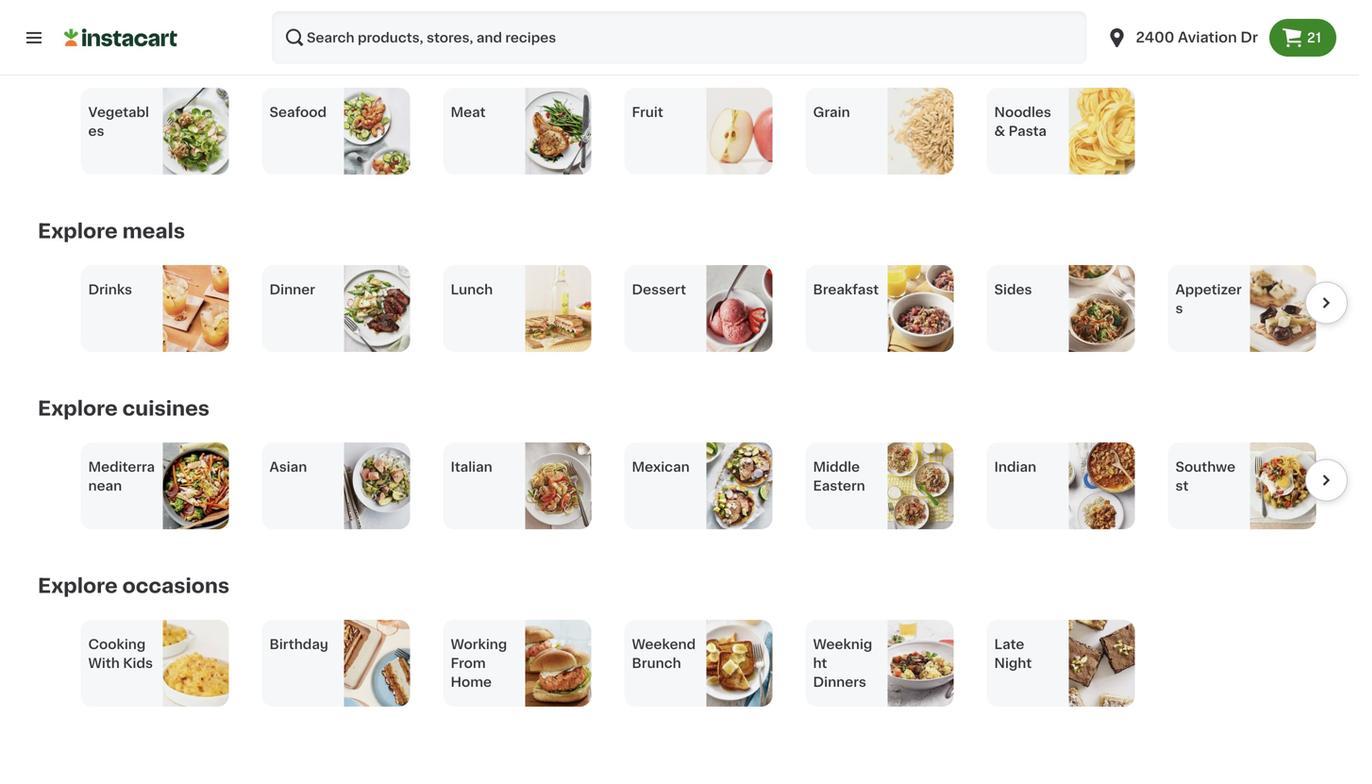 Task type: describe. For each thing, give the bounding box(es) containing it.
mexican
[[632, 461, 690, 474]]

st
[[1176, 479, 1189, 493]]

meals
[[122, 221, 185, 241]]

es
[[88, 125, 104, 138]]

working from home link
[[443, 620, 591, 707]]

&
[[994, 125, 1005, 138]]

working
[[451, 638, 507, 651]]

grain link
[[806, 88, 954, 175]]

noodles & pasta
[[994, 106, 1051, 138]]

indian link
[[987, 443, 1135, 529]]

grain
[[813, 106, 850, 119]]

meat link
[[443, 88, 591, 175]]

explore for explore cuisines
[[38, 399, 118, 419]]

main
[[122, 44, 174, 64]]

weeknig
[[813, 638, 872, 651]]

fruit
[[632, 106, 663, 119]]

vegetabl es link
[[81, 88, 229, 175]]

nean
[[88, 479, 122, 493]]

explore cuisines
[[38, 399, 210, 419]]

meat
[[451, 106, 486, 119]]

from
[[451, 657, 486, 670]]

home
[[451, 676, 492, 689]]

mediterra nean
[[88, 461, 155, 493]]

middle
[[813, 461, 860, 474]]

breakfast link
[[806, 265, 954, 352]]

late
[[994, 638, 1024, 651]]

Search field
[[272, 11, 1087, 64]]

explore for explore meals
[[38, 221, 118, 241]]

indian
[[994, 461, 1036, 474]]

weekend brunch
[[632, 638, 696, 670]]

sides
[[994, 283, 1032, 296]]

drinks link
[[81, 265, 229, 352]]

sides link
[[987, 265, 1135, 352]]

explore for explore main ingredients
[[38, 44, 118, 64]]

pasta
[[1009, 125, 1047, 138]]

cuisines
[[122, 399, 210, 419]]

lunch link
[[443, 265, 591, 352]]

mexican link
[[624, 443, 773, 529]]

middle eastern link
[[806, 443, 954, 529]]

aviation
[[1178, 31, 1237, 44]]

italian
[[451, 461, 492, 474]]

drinks
[[88, 283, 132, 296]]

breakfast
[[813, 283, 879, 296]]

kids
[[123, 657, 153, 670]]

cooking with kids
[[88, 638, 153, 670]]

southwe st link
[[1168, 443, 1316, 529]]

working from home
[[451, 638, 507, 689]]

item carousel region for explore cuisines
[[38, 443, 1348, 529]]

appetizer
[[1176, 283, 1242, 296]]

southwe st
[[1176, 461, 1235, 493]]

brunch
[[632, 657, 681, 670]]

lunch
[[451, 283, 493, 296]]

late night link
[[987, 620, 1135, 707]]

eastern
[[813, 479, 865, 493]]

with
[[88, 657, 120, 670]]

middle eastern
[[813, 461, 865, 493]]

weeknig ht dinners
[[813, 638, 872, 689]]



Task type: vqa. For each thing, say whether or not it's contained in the screenshot.
item carousel region containing Drinks
yes



Task type: locate. For each thing, give the bounding box(es) containing it.
birthday
[[269, 638, 328, 651]]

explore up mediterra
[[38, 399, 118, 419]]

explore occasions
[[38, 576, 230, 596]]

dr
[[1241, 31, 1258, 44]]

1 explore from the top
[[38, 44, 118, 64]]

21
[[1307, 31, 1321, 44]]

item carousel region containing drinks
[[38, 265, 1348, 352]]

appetizer s link
[[1168, 265, 1316, 352]]

late night
[[994, 638, 1032, 670]]

explore
[[38, 44, 118, 64], [38, 221, 118, 241], [38, 399, 118, 419], [38, 576, 118, 596]]

explore meals
[[38, 221, 185, 241]]

explore for explore occasions
[[38, 576, 118, 596]]

dinner
[[269, 283, 315, 296]]

instacart logo image
[[64, 26, 177, 49]]

None search field
[[272, 11, 1087, 64]]

3 explore from the top
[[38, 399, 118, 419]]

seafood link
[[262, 88, 410, 175]]

item carousel region containing mediterra nean
[[38, 443, 1348, 529]]

appetizer s
[[1176, 283, 1242, 315]]

explore up cooking
[[38, 576, 118, 596]]

weeknig ht dinners link
[[806, 620, 954, 707]]

italian link
[[443, 443, 591, 529]]

dinners
[[813, 676, 866, 689]]

2400 aviation dr
[[1136, 31, 1258, 44]]

cooking
[[88, 638, 146, 651]]

explore main ingredients
[[38, 44, 299, 64]]

southwe
[[1176, 461, 1235, 474]]

weekend brunch link
[[624, 620, 773, 707]]

2 explore from the top
[[38, 221, 118, 241]]

2400 aviation dr button
[[1094, 11, 1269, 64], [1106, 11, 1258, 64]]

item carousel region
[[38, 265, 1348, 352], [38, 443, 1348, 529]]

vegetabl es
[[88, 106, 149, 138]]

s
[[1176, 302, 1183, 315]]

dinner link
[[262, 265, 410, 352]]

2400
[[1136, 31, 1174, 44]]

0 vertical spatial item carousel region
[[38, 265, 1348, 352]]

asian link
[[262, 443, 410, 529]]

21 button
[[1269, 19, 1336, 57]]

asian
[[269, 461, 307, 474]]

explore left main
[[38, 44, 118, 64]]

mediterra nean link
[[81, 443, 229, 529]]

explore up drinks on the top left of the page
[[38, 221, 118, 241]]

1 vertical spatial item carousel region
[[38, 443, 1348, 529]]

seafood
[[269, 106, 327, 119]]

ingredients
[[179, 44, 299, 64]]

2 item carousel region from the top
[[38, 443, 1348, 529]]

fruit link
[[624, 88, 773, 175]]

weekend
[[632, 638, 696, 651]]

vegetabl
[[88, 106, 149, 119]]

1 2400 aviation dr button from the left
[[1094, 11, 1269, 64]]

occasions
[[122, 576, 230, 596]]

2 2400 aviation dr button from the left
[[1106, 11, 1258, 64]]

noodles & pasta link
[[987, 88, 1135, 175]]

mediterra
[[88, 461, 155, 474]]

dessert
[[632, 283, 686, 296]]

dessert link
[[624, 265, 773, 352]]

item carousel region for explore meals
[[38, 265, 1348, 352]]

noodles
[[994, 106, 1051, 119]]

night
[[994, 657, 1032, 670]]

4 explore from the top
[[38, 576, 118, 596]]

1 item carousel region from the top
[[38, 265, 1348, 352]]

cooking with kids link
[[81, 620, 229, 707]]

birthday link
[[262, 620, 410, 707]]

ht
[[813, 657, 827, 670]]



